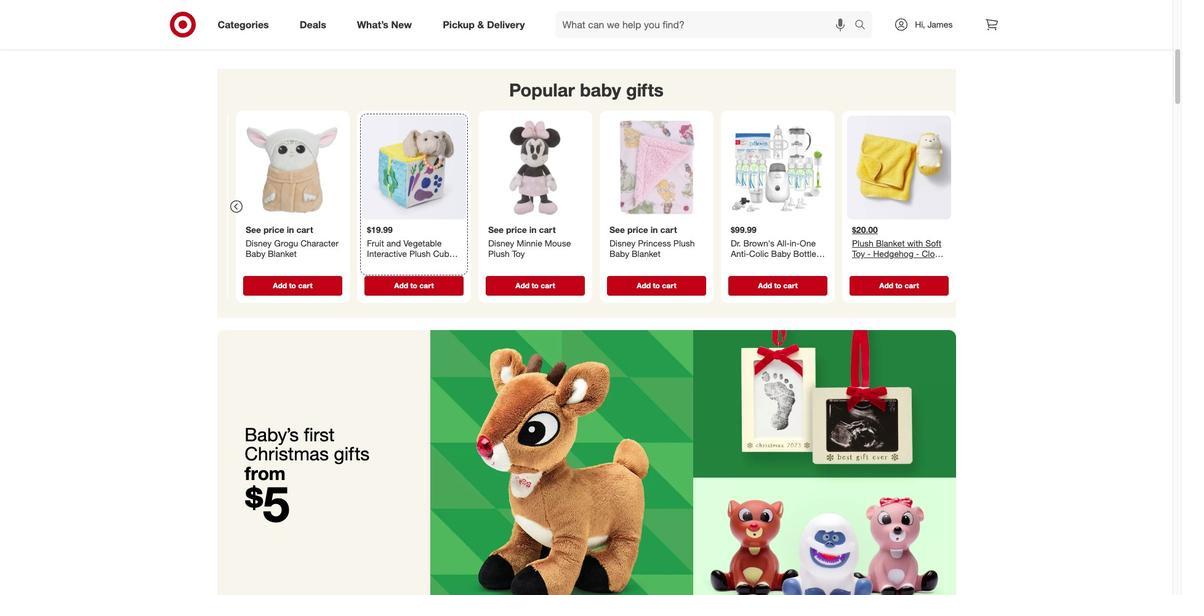 Task type: vqa. For each thing, say whether or not it's contained in the screenshot.
1st price from right
yes



Task type: locate. For each thing, give the bounding box(es) containing it.
disney left the 'grogu'
[[245, 238, 271, 249]]

cart for see price in cart disney princess plush baby blanket
[[662, 281, 676, 290]]

add for minnie
[[515, 281, 529, 290]]

delivery
[[487, 18, 525, 31]]

hedgehog
[[873, 249, 913, 259]]

island™
[[852, 260, 879, 270], [392, 270, 420, 281]]

baby inside $99.99 dr. brown's all-in-one anti-colic baby bottle and bottle warmer newborn gift set - 38ct
[[771, 249, 791, 259]]

1 baby from the left
[[245, 249, 265, 259]]

cart down rattle
[[419, 281, 434, 290]]

2 horizontal spatial see
[[609, 225, 625, 235]]

add down princess
[[636, 281, 650, 290]]

0 vertical spatial cloud
[[921, 249, 944, 259]]

1 horizontal spatial bottle
[[793, 249, 816, 259]]

to for character
[[289, 281, 296, 290]]

see inside see price in cart disney grogu character baby blanket
[[245, 225, 261, 235]]

price inside see price in cart disney grogu character baby blanket
[[263, 225, 284, 235]]

0 vertical spatial gifts
[[626, 79, 664, 101]]

with inside $19.99 fruit and vegetable interactive plush cube with rabbit rattle - cloud island™
[[367, 260, 383, 270]]

in inside "see price in cart disney minnie mouse plush toy"
[[529, 225, 536, 235]]

1 in from the left
[[286, 225, 294, 235]]

dr. brown's all-in-one anti-colic baby bottle and bottle warmer newborn gift set - 38ct image
[[726, 116, 830, 220]]

1 add to cart button from the left
[[243, 276, 342, 296]]

to down princess
[[653, 281, 660, 290]]

0 horizontal spatial with
[[367, 260, 383, 270]]

add to cart button for -
[[849, 276, 948, 296]]

add down minnie
[[515, 281, 529, 290]]

cart up character
[[296, 225, 313, 235]]

3 in from the left
[[650, 225, 658, 235]]

disney inside "see price in cart disney minnie mouse plush toy"
[[488, 238, 514, 249]]

add for toy
[[879, 281, 893, 290]]

blanket for disney princess plush baby blanket
[[631, 249, 660, 259]]

add to cart button for plush
[[607, 276, 706, 296]]

2 horizontal spatial price
[[627, 225, 648, 235]]

vegetable
[[403, 238, 441, 249]]

gifts inside "baby's first christmas gifts from"
[[334, 443, 370, 465]]

add for princess
[[636, 281, 650, 290]]

in
[[286, 225, 294, 235], [529, 225, 536, 235], [650, 225, 658, 235]]

see inside 'see price in cart disney princess plush baby blanket'
[[609, 225, 625, 235]]

add down the 'grogu'
[[273, 281, 287, 290]]

2 add to cart from the left
[[394, 281, 434, 290]]

blanket for disney grogu character baby blanket
[[268, 249, 296, 259]]

disney left princess
[[609, 238, 635, 249]]

to down rattle
[[410, 281, 417, 290]]

newborn
[[730, 270, 766, 281]]

disney princess plush baby blanket image
[[604, 116, 708, 220]]

to down minnie
[[531, 281, 538, 290]]

2 horizontal spatial in
[[650, 225, 658, 235]]

price for princess
[[627, 225, 648, 235]]

toy inside $20.00 plush blanket with soft toy - hedgehog - cloud island™
[[852, 249, 865, 259]]

38ct
[[806, 270, 823, 281]]

6 add from the left
[[879, 281, 893, 290]]

add to cart button for mouse
[[485, 276, 585, 296]]

island™ inside $20.00 plush blanket with soft toy - hedgehog - cloud island™
[[852, 260, 879, 270]]

gender
[[754, 1, 817, 23]]

in for minnie
[[529, 225, 536, 235]]

4 to from the left
[[653, 281, 660, 290]]

price up princess
[[627, 225, 648, 235]]

cart up mouse
[[539, 225, 555, 235]]

baby for disney princess plush baby blanket
[[609, 249, 629, 259]]

character
[[300, 238, 338, 249]]

add for one
[[758, 281, 772, 290]]

blanket inside $20.00 plush blanket with soft toy - hedgehog - cloud island™
[[876, 238, 904, 249]]

baby for disney grogu character baby blanket
[[245, 249, 265, 259]]

2 add to cart button from the left
[[364, 276, 463, 296]]

add to cart down the 'grogu'
[[273, 281, 312, 290]]

cart
[[296, 225, 313, 235], [539, 225, 555, 235], [660, 225, 677, 235], [298, 281, 312, 290], [419, 281, 434, 290], [540, 281, 555, 290], [662, 281, 676, 290], [783, 281, 797, 290], [904, 281, 919, 290]]

rattle
[[413, 260, 435, 270]]

3 disney from the left
[[609, 238, 635, 249]]

add to cart down rattle
[[394, 281, 434, 290]]

with down interactive
[[367, 260, 383, 270]]

add to cart button down princess
[[607, 276, 706, 296]]

add for grogu
[[273, 281, 287, 290]]

add
[[273, 281, 287, 290], [394, 281, 408, 290], [515, 281, 529, 290], [636, 281, 650, 290], [758, 281, 772, 290], [879, 281, 893, 290]]

cart for $20.00 plush blanket with soft toy - hedgehog - cloud island™
[[904, 281, 919, 290]]

disney for disney grogu character baby blanket
[[245, 238, 271, 249]]

in inside 'see price in cart disney princess plush baby blanket'
[[650, 225, 658, 235]]

$20.00
[[852, 225, 878, 235]]

disney
[[245, 238, 271, 249], [488, 238, 514, 249], [609, 238, 635, 249]]

to down the gift
[[774, 281, 781, 290]]

disney for disney minnie mouse plush toy
[[488, 238, 514, 249]]

one
[[799, 238, 816, 249]]

see inside "see price in cart disney minnie mouse plush toy"
[[488, 225, 503, 235]]

price up the 'grogu'
[[263, 225, 284, 235]]

1 horizontal spatial with
[[907, 238, 923, 249]]

add to cart button down rattle
[[364, 276, 463, 296]]

and down anti-
[[730, 260, 745, 270]]

fruit
[[367, 238, 384, 249]]

6 add to cart button from the left
[[849, 276, 948, 296]]

search button
[[849, 11, 879, 41]]

cart for see price in cart disney grogu character baby blanket
[[298, 281, 312, 290]]

with left soft
[[907, 238, 923, 249]]

plush down $20.00
[[852, 238, 873, 249]]

disney minnie mouse plush toy image
[[483, 116, 587, 220]]

add to cart button down the warmer
[[728, 276, 827, 296]]

blanket inside 'see price in cart disney princess plush baby blanket'
[[631, 249, 660, 259]]

dr.
[[730, 238, 741, 249]]

1 vertical spatial cloud
[[367, 270, 390, 281]]

to
[[289, 281, 296, 290], [410, 281, 417, 290], [531, 281, 538, 290], [653, 281, 660, 290], [774, 281, 781, 290], [895, 281, 902, 290]]

toy
[[512, 249, 525, 259], [852, 249, 865, 259]]

add to cart button for character
[[243, 276, 342, 296]]

add to cart
[[273, 281, 312, 290], [394, 281, 434, 290], [515, 281, 555, 290], [636, 281, 676, 290], [758, 281, 797, 290], [879, 281, 919, 290]]

0 horizontal spatial gifts
[[334, 443, 370, 465]]

2 price from the left
[[506, 225, 527, 235]]

island™ down hedgehog
[[852, 260, 879, 270]]

$19.99 fruit and vegetable interactive plush cube with rabbit rattle - cloud island™
[[367, 225, 454, 281]]

toy down $20.00
[[852, 249, 865, 259]]

1 horizontal spatial price
[[506, 225, 527, 235]]

0 horizontal spatial cloud
[[367, 270, 390, 281]]

cart down set
[[783, 281, 797, 290]]

cart down princess
[[662, 281, 676, 290]]

0 horizontal spatial see
[[245, 225, 261, 235]]

blanket inside see price in cart disney grogu character baby blanket
[[268, 249, 296, 259]]

baby
[[245, 249, 265, 259], [609, 249, 629, 259], [771, 249, 791, 259]]

in up princess
[[650, 225, 658, 235]]

0 horizontal spatial baby
[[245, 249, 265, 259]]

1 horizontal spatial toy
[[852, 249, 865, 259]]

5 add to cart button from the left
[[728, 276, 827, 296]]

3 price from the left
[[627, 225, 648, 235]]

bottle down colic
[[747, 260, 770, 270]]

add to cart down the gift
[[758, 281, 797, 290]]

- down cube
[[438, 260, 441, 270]]

blanket down princess
[[631, 249, 660, 259]]

1 horizontal spatial and
[[730, 260, 745, 270]]

cart down mouse
[[540, 281, 555, 290]]

price up minnie
[[506, 225, 527, 235]]

$19.99
[[367, 225, 392, 235]]

what's new link
[[346, 11, 427, 38]]

2 add from the left
[[394, 281, 408, 290]]

3 see from the left
[[609, 225, 625, 235]]

in-
[[789, 238, 799, 249]]

in up the 'grogu'
[[286, 225, 294, 235]]

toy inside "see price in cart disney minnie mouse plush toy"
[[512, 249, 525, 259]]

1 horizontal spatial island™
[[852, 260, 879, 270]]

2 to from the left
[[410, 281, 417, 290]]

disney left minnie
[[488, 238, 514, 249]]

to for anti-
[[774, 281, 781, 290]]

disney inside 'see price in cart disney princess plush baby blanket'
[[609, 238, 635, 249]]

1 price from the left
[[263, 225, 284, 235]]

baby's first christmas gifts from
[[245, 423, 370, 485]]

see
[[245, 225, 261, 235], [488, 225, 503, 235], [609, 225, 625, 235]]

plush right princess
[[673, 238, 694, 249]]

to down the 'grogu'
[[289, 281, 296, 290]]

5 add from the left
[[758, 281, 772, 290]]

What can we help you find? suggestions appear below search field
[[555, 11, 858, 38]]

-
[[867, 249, 870, 259], [916, 249, 919, 259], [438, 260, 441, 270], [800, 270, 803, 281]]

to for mouse
[[531, 281, 538, 290]]

and up interactive
[[386, 238, 401, 249]]

cart down character
[[298, 281, 312, 290]]

2 toy from the left
[[852, 249, 865, 259]]

warmer
[[773, 260, 803, 270]]

0 horizontal spatial blanket
[[268, 249, 296, 259]]

4 add to cart from the left
[[636, 281, 676, 290]]

christmas
[[245, 443, 329, 465]]

cart down hedgehog
[[904, 281, 919, 290]]

see for see price in cart disney princess plush baby blanket
[[609, 225, 625, 235]]

add to cart button down hedgehog
[[849, 276, 948, 296]]

with inside $20.00 plush blanket with soft toy - hedgehog - cloud island™
[[907, 238, 923, 249]]

2 horizontal spatial baby
[[771, 249, 791, 259]]

0 horizontal spatial and
[[386, 238, 401, 249]]

with
[[907, 238, 923, 249], [367, 260, 383, 270]]

5 add to cart from the left
[[758, 281, 797, 290]]

cloud
[[921, 249, 944, 259], [367, 270, 390, 281]]

gender neutral link
[[703, 0, 936, 49]]

blanket
[[876, 238, 904, 249], [268, 249, 296, 259], [631, 249, 660, 259]]

plush down vegetable at left
[[409, 249, 430, 259]]

1 add from the left
[[273, 281, 287, 290]]

price inside 'see price in cart disney princess plush baby blanket'
[[627, 225, 648, 235]]

$99.99 dr. brown's all-in-one anti-colic baby bottle and bottle warmer newborn gift set - 38ct
[[730, 225, 823, 281]]

0 horizontal spatial disney
[[245, 238, 271, 249]]

1 vertical spatial island™
[[392, 270, 420, 281]]

1 see from the left
[[245, 225, 261, 235]]

0 vertical spatial island™
[[852, 260, 879, 270]]

price for grogu
[[263, 225, 284, 235]]

deals link
[[289, 11, 342, 38]]

cube
[[433, 249, 454, 259]]

3 baby from the left
[[771, 249, 791, 259]]

- right set
[[800, 270, 803, 281]]

2 in from the left
[[529, 225, 536, 235]]

first
[[304, 423, 335, 446]]

2 see from the left
[[488, 225, 503, 235]]

carousel region
[[217, 69, 956, 330]]

cloud down soft
[[921, 249, 944, 259]]

$99.99
[[730, 225, 756, 235]]

baby inside see price in cart disney grogu character baby blanket
[[245, 249, 265, 259]]

add to cart button down minnie
[[485, 276, 585, 296]]

add to cart down hedgehog
[[879, 281, 919, 290]]

in inside see price in cart disney grogu character baby blanket
[[286, 225, 294, 235]]

1 toy from the left
[[512, 249, 525, 259]]

1 horizontal spatial in
[[529, 225, 536, 235]]

add down hedgehog
[[879, 281, 893, 290]]

6 add to cart from the left
[[879, 281, 919, 290]]

3 add to cart button from the left
[[485, 276, 585, 296]]

1 horizontal spatial see
[[488, 225, 503, 235]]

blanket down the 'grogu'
[[268, 249, 296, 259]]

3 add to cart from the left
[[515, 281, 555, 290]]

gifts
[[626, 79, 664, 101], [334, 443, 370, 465]]

cloud down rabbit
[[367, 270, 390, 281]]

4 add from the left
[[636, 281, 650, 290]]

0 horizontal spatial price
[[263, 225, 284, 235]]

1 vertical spatial with
[[367, 260, 383, 270]]

- left hedgehog
[[867, 249, 870, 259]]

1 horizontal spatial disney
[[488, 238, 514, 249]]

3 add from the left
[[515, 281, 529, 290]]

and
[[386, 238, 401, 249], [730, 260, 745, 270]]

2 disney from the left
[[488, 238, 514, 249]]

girls
[[333, 1, 373, 23]]

add to cart button
[[243, 276, 342, 296], [364, 276, 463, 296], [485, 276, 585, 296], [607, 276, 706, 296], [728, 276, 827, 296], [849, 276, 948, 296]]

2 horizontal spatial blanket
[[876, 238, 904, 249]]

price
[[263, 225, 284, 235], [506, 225, 527, 235], [627, 225, 648, 235]]

&
[[477, 18, 484, 31]]

add down the gift
[[758, 281, 772, 290]]

in up minnie
[[529, 225, 536, 235]]

0 horizontal spatial in
[[286, 225, 294, 235]]

add to cart for character
[[273, 281, 312, 290]]

plush inside "see price in cart disney minnie mouse plush toy"
[[488, 249, 509, 259]]

1 horizontal spatial baby
[[609, 249, 629, 259]]

toy down minnie
[[512, 249, 525, 259]]

add to cart button down the 'grogu'
[[243, 276, 342, 296]]

2 baby from the left
[[609, 249, 629, 259]]

2 horizontal spatial disney
[[609, 238, 635, 249]]

add to cart down minnie
[[515, 281, 555, 290]]

plush right cube
[[488, 249, 509, 259]]

0 horizontal spatial toy
[[512, 249, 525, 259]]

pickup & delivery
[[443, 18, 525, 31]]

6 to from the left
[[895, 281, 902, 290]]

and inside $99.99 dr. brown's all-in-one anti-colic baby bottle and bottle warmer newborn gift set - 38ct
[[730, 260, 745, 270]]

disney inside see price in cart disney grogu character baby blanket
[[245, 238, 271, 249]]

baby
[[580, 79, 621, 101]]

gift
[[768, 270, 782, 281]]

0 vertical spatial and
[[386, 238, 401, 249]]

island™ down rabbit
[[392, 270, 420, 281]]

1 vertical spatial and
[[730, 260, 745, 270]]

3 to from the left
[[531, 281, 538, 290]]

1 disney from the left
[[245, 238, 271, 249]]

4 add to cart button from the left
[[607, 276, 706, 296]]

price inside "see price in cart disney minnie mouse plush toy"
[[506, 225, 527, 235]]

cart up princess
[[660, 225, 677, 235]]

to down hedgehog
[[895, 281, 902, 290]]

what's
[[357, 18, 388, 31]]

add to cart button for cube
[[364, 276, 463, 296]]

bottle down one
[[793, 249, 816, 259]]

1 add to cart from the left
[[273, 281, 312, 290]]

plush
[[673, 238, 694, 249], [852, 238, 873, 249], [409, 249, 430, 259], [488, 249, 509, 259]]

$20.00 plush blanket with soft toy - hedgehog - cloud island™
[[852, 225, 944, 270]]

bottle
[[793, 249, 816, 259], [747, 260, 770, 270]]

plush blanket with soft toy - hedgehog - cloud island™ image
[[847, 116, 951, 220]]

and inside $19.99 fruit and vegetable interactive plush cube with rabbit rattle - cloud island™
[[386, 238, 401, 249]]

5 to from the left
[[774, 281, 781, 290]]

1 to from the left
[[289, 281, 296, 290]]

0 vertical spatial with
[[907, 238, 923, 249]]

0 horizontal spatial island™
[[392, 270, 420, 281]]

add down rabbit
[[394, 281, 408, 290]]

1 vertical spatial gifts
[[334, 443, 370, 465]]

disney for disney princess plush baby blanket
[[609, 238, 635, 249]]

blanket up hedgehog
[[876, 238, 904, 249]]

add to cart for anti-
[[758, 281, 797, 290]]

1 horizontal spatial blanket
[[631, 249, 660, 259]]

in for grogu
[[286, 225, 294, 235]]

james
[[927, 19, 953, 30]]

1 horizontal spatial cloud
[[921, 249, 944, 259]]

cart for $19.99 fruit and vegetable interactive plush cube with rabbit rattle - cloud island™
[[419, 281, 434, 290]]

add to cart down princess
[[636, 281, 676, 290]]

baby inside 'see price in cart disney princess plush baby blanket'
[[609, 249, 629, 259]]

grogu
[[274, 238, 298, 249]]

1 horizontal spatial gifts
[[626, 79, 664, 101]]



Task type: describe. For each thing, give the bounding box(es) containing it.
add to cart for -
[[879, 281, 919, 290]]

mouse
[[544, 238, 571, 249]]

minnie
[[516, 238, 542, 249]]

cart inside 'see price in cart disney princess plush baby blanket'
[[660, 225, 677, 235]]

cloud inside $19.99 fruit and vegetable interactive plush cube with rabbit rattle - cloud island™
[[367, 270, 390, 281]]

0 horizontal spatial bottle
[[747, 260, 770, 270]]

in for princess
[[650, 225, 658, 235]]

- right hedgehog
[[916, 249, 919, 259]]

add for plush
[[394, 281, 408, 290]]

popular baby gifts
[[509, 79, 664, 101]]

set
[[785, 270, 798, 281]]

cloud inside $20.00 plush blanket with soft toy - hedgehog - cloud island™
[[921, 249, 944, 259]]

add to cart for plush
[[636, 281, 676, 290]]

to for -
[[895, 281, 902, 290]]

boys link
[[470, 0, 703, 49]]

island™ inside $19.99 fruit and vegetable interactive plush cube with rabbit rattle - cloud island™
[[392, 270, 420, 281]]

popular
[[509, 79, 575, 101]]

neutral
[[822, 1, 885, 23]]

search
[[849, 19, 879, 32]]

plush inside $20.00 plush blanket with soft toy - hedgehog - cloud island™
[[852, 238, 873, 249]]

interactive
[[367, 249, 407, 259]]

disney grogu character baby blanket image
[[240, 116, 344, 220]]

from
[[245, 462, 285, 485]]

see price in cart disney princess plush baby blanket
[[609, 225, 694, 259]]

cart inside see price in cart disney grogu character baby blanket
[[296, 225, 313, 235]]

hi, james
[[915, 19, 953, 30]]

add to cart button for anti-
[[728, 276, 827, 296]]

see for see price in cart disney grogu character baby blanket
[[245, 225, 261, 235]]

to for cube
[[410, 281, 417, 290]]

rabbit
[[385, 260, 410, 270]]

pickup
[[443, 18, 475, 31]]

new
[[391, 18, 412, 31]]

princess
[[638, 238, 671, 249]]

categories
[[218, 18, 269, 31]]

plush inside $19.99 fruit and vegetable interactive plush cube with rabbit rattle - cloud island™
[[409, 249, 430, 259]]

cart for see price in cart disney minnie mouse plush toy
[[540, 281, 555, 290]]

all-
[[777, 238, 789, 249]]

fruit and vegetable interactive plush cube with rabbit rattle - cloud island™ image
[[362, 116, 466, 220]]

soft
[[925, 238, 941, 249]]

$5
[[245, 475, 290, 534]]

see price in cart disney minnie mouse plush toy
[[488, 225, 571, 259]]

what's new
[[357, 18, 412, 31]]

- inside $99.99 dr. brown's all-in-one anti-colic baby bottle and bottle warmer newborn gift set - 38ct
[[800, 270, 803, 281]]

pickup & delivery link
[[432, 11, 540, 38]]

baby's
[[245, 423, 299, 446]]

gifts inside carousel region
[[626, 79, 664, 101]]

add to cart for mouse
[[515, 281, 555, 290]]

to for plush
[[653, 281, 660, 290]]

brown's
[[743, 238, 774, 249]]

see price in cart disney grogu character baby blanket
[[245, 225, 338, 259]]

gender neutral
[[754, 1, 885, 23]]

boys
[[565, 1, 608, 23]]

price for minnie
[[506, 225, 527, 235]]

add to cart for cube
[[394, 281, 434, 290]]

- inside $19.99 fruit and vegetable interactive plush cube with rabbit rattle - cloud island™
[[438, 260, 441, 270]]

girls link
[[237, 0, 470, 49]]

anti-
[[730, 249, 749, 259]]

plush inside 'see price in cart disney princess plush baby blanket'
[[673, 238, 694, 249]]

cart inside "see price in cart disney minnie mouse plush toy"
[[539, 225, 555, 235]]

categories link
[[207, 11, 284, 38]]

see for see price in cart disney minnie mouse plush toy
[[488, 225, 503, 235]]

colic
[[749, 249, 768, 259]]

cart for $99.99 dr. brown's all-in-one anti-colic baby bottle and bottle warmer newborn gift set - 38ct
[[783, 281, 797, 290]]

hi,
[[915, 19, 925, 30]]

deals
[[300, 18, 326, 31]]



